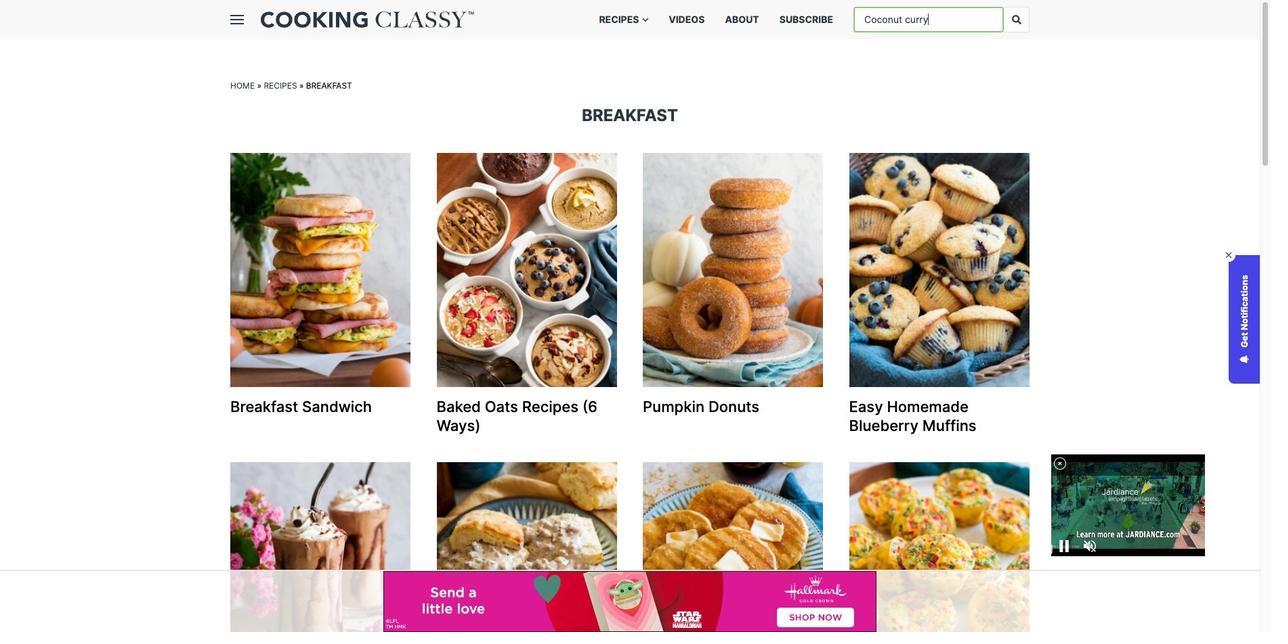 Task type: describe. For each thing, give the bounding box(es) containing it.
baked oats made with six different flavors. image
[[437, 153, 617, 388]]

homemade cold brew coffee smoothie. image
[[230, 463, 411, 633]]

cooking classy image
[[261, 12, 474, 28]]

advertisement element
[[383, 572, 877, 633]]

pancakes shown at a side angle on a large blue plate. image
[[643, 463, 823, 633]]

Find a recipe text field
[[854, 7, 1003, 32]]

pause image
[[1058, 541, 1070, 555]]



Task type: locate. For each thing, give the bounding box(es) containing it.
volume muted image
[[1084, 541, 1096, 555]]

three buttermilk biscuits with sausage gravy on a blue plate. image
[[437, 463, 617, 633]]

egg muffins shown on a white serving platter over a wooden platter and a blue cloth. image
[[849, 463, 1030, 633]]

stack of homemade baked pumpkin donuts covered in cinnamon sugar. image
[[643, 153, 823, 388]]

blueberry muffins image
[[849, 153, 1030, 388]]

stack of breakfast sandwiches with eggs, meat and cheese. image
[[230, 153, 411, 388]]



Task type: vqa. For each thing, say whether or not it's contained in the screenshot.
the "Unmute button" group
no



